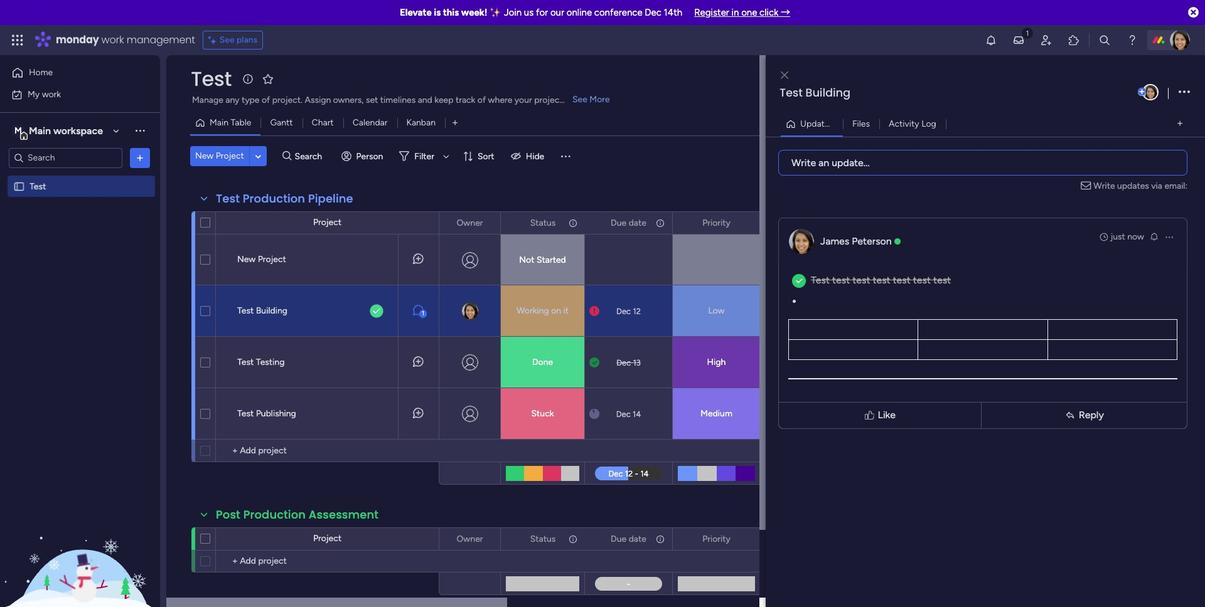 Task type: vqa. For each thing, say whether or not it's contained in the screenshot.
Real
no



Task type: describe. For each thing, give the bounding box(es) containing it.
working
[[517, 306, 549, 316]]

join
[[504, 7, 522, 18]]

test inside list box
[[30, 181, 46, 192]]

Search field
[[292, 148, 329, 165]]

add view image
[[1177, 119, 1183, 129]]

due date field for pipeline
[[608, 216, 650, 230]]

your
[[515, 95, 532, 105]]

reply button
[[984, 405, 1184, 426]]

conference
[[594, 7, 642, 18]]

lottie animation element
[[0, 481, 160, 608]]

home
[[29, 67, 53, 78]]

dec left 14th
[[645, 7, 662, 18]]

production for post
[[243, 507, 306, 523]]

more
[[590, 94, 610, 105]]

due date field for assessment
[[608, 533, 650, 546]]

update...
[[832, 157, 870, 169]]

owner for assessment
[[457, 534, 483, 544]]

test left testing
[[237, 357, 254, 368]]

v2 overdue deadline image
[[589, 305, 599, 317]]

Search in workspace field
[[26, 151, 105, 165]]

project down test production pipeline field
[[258, 254, 286, 265]]

just now
[[1111, 231, 1144, 242]]

register in one click →
[[694, 7, 790, 18]]

dapulse addbtn image
[[1138, 88, 1146, 96]]

manage
[[192, 95, 223, 105]]

my work
[[28, 89, 61, 99]]

week!
[[461, 7, 487, 18]]

work for monday
[[101, 33, 124, 47]]

hide button
[[506, 146, 552, 166]]

2 priority field from the top
[[699, 533, 734, 546]]

workspace
[[53, 125, 103, 137]]

priority for 1st priority field from the top of the page
[[702, 217, 731, 228]]

files button
[[843, 114, 879, 134]]

public board image
[[13, 180, 25, 192]]

just now link
[[1099, 231, 1144, 243]]

track
[[456, 95, 475, 105]]

person button
[[336, 146, 391, 166]]

add view image
[[453, 118, 458, 128]]

not started
[[519, 255, 566, 266]]

set
[[366, 95, 378, 105]]

6 test from the left
[[933, 274, 951, 286]]

assign
[[305, 95, 331, 105]]

plans
[[237, 35, 257, 45]]

v2 search image
[[282, 149, 292, 163]]

test testing
[[237, 357, 285, 368]]

updates
[[800, 118, 833, 129]]

test building inside "field"
[[780, 85, 850, 100]]

new project button
[[190, 146, 249, 166]]

search everything image
[[1098, 34, 1111, 46]]

+ Add project text field
[[222, 444, 324, 459]]

apps image
[[1068, 34, 1080, 46]]

not
[[519, 255, 534, 266]]

management
[[127, 33, 195, 47]]

date for post production assessment
[[629, 534, 646, 544]]

owner field for test production pipeline
[[453, 216, 486, 230]]

show board description image
[[240, 73, 255, 85]]

online
[[567, 7, 592, 18]]

calendar
[[353, 117, 388, 128]]

✨
[[490, 7, 502, 18]]

working on it
[[517, 306, 569, 316]]

james
[[820, 235, 849, 247]]

→
[[781, 7, 790, 18]]

type
[[242, 95, 260, 105]]

see plans
[[219, 35, 257, 45]]

gantt
[[270, 117, 293, 128]]

test down the james
[[811, 274, 830, 286]]

monday
[[56, 33, 99, 47]]

stands.
[[565, 95, 593, 105]]

via
[[1151, 180, 1162, 191]]

see more
[[572, 94, 610, 105]]

1 test from the left
[[832, 274, 850, 286]]

see for see more
[[572, 94, 587, 105]]

new project inside button
[[195, 151, 244, 161]]

1 vertical spatial test building
[[237, 306, 287, 316]]

workspace options image
[[134, 124, 146, 137]]

monday work management
[[56, 33, 195, 47]]

main for main workspace
[[29, 125, 51, 137]]

project
[[534, 95, 563, 105]]

reply
[[1079, 409, 1104, 421]]

one
[[741, 7, 757, 18]]

angle down image
[[255, 152, 261, 161]]

stuck
[[531, 409, 554, 419]]

new inside button
[[195, 151, 214, 161]]

0 vertical spatial james peterson image
[[1170, 30, 1190, 50]]

menu image
[[559, 150, 572, 163]]

v2 done deadline image
[[589, 357, 599, 369]]

medium
[[701, 409, 732, 419]]

testing
[[256, 357, 285, 368]]

project.
[[272, 95, 303, 105]]

peterson
[[852, 235, 892, 247]]

activity log
[[889, 118, 936, 129]]

post
[[216, 507, 240, 523]]

it
[[563, 306, 569, 316]]

column information image
[[568, 218, 578, 228]]

email:
[[1165, 180, 1188, 191]]

this
[[443, 7, 459, 18]]

workspace selection element
[[12, 123, 105, 140]]

1 inside 1 button
[[422, 310, 424, 318]]

post production assessment
[[216, 507, 379, 523]]

14
[[633, 410, 641, 419]]

for
[[536, 7, 548, 18]]

due date for test production pipeline
[[611, 217, 646, 228]]

reminder image
[[1149, 231, 1159, 241]]

write for write updates via email:
[[1094, 180, 1115, 191]]

test production pipeline
[[216, 191, 353, 207]]

elevate is this week! ✨ join us for our online conference dec 14th
[[400, 7, 682, 18]]

/
[[836, 118, 839, 129]]

person
[[356, 151, 383, 162]]

click
[[760, 7, 779, 18]]

test publishing
[[237, 409, 296, 419]]



Task type: locate. For each thing, give the bounding box(es) containing it.
1 vertical spatial due date
[[611, 534, 646, 544]]

filter button
[[394, 146, 454, 166]]

column information image
[[655, 218, 665, 228], [568, 534, 578, 544], [655, 534, 665, 544]]

just
[[1111, 231, 1125, 242]]

Test Production Pipeline field
[[213, 191, 356, 207]]

status
[[530, 217, 556, 228], [530, 534, 556, 544]]

test test test test test test test
[[811, 274, 951, 286]]

filter
[[414, 151, 434, 162]]

0 vertical spatial building
[[805, 85, 850, 100]]

1 inside updates / 1 button
[[841, 118, 845, 129]]

test
[[832, 274, 850, 286], [852, 274, 870, 286], [873, 274, 890, 286], [893, 274, 911, 286], [913, 274, 931, 286], [933, 274, 951, 286]]

1 due date field from the top
[[608, 216, 650, 230]]

assessment
[[309, 507, 379, 523]]

dec for dec 12
[[616, 307, 631, 316]]

now
[[1127, 231, 1144, 242]]

see plans button
[[203, 31, 263, 50]]

1 horizontal spatial see
[[572, 94, 587, 105]]

dec 13
[[616, 358, 641, 367]]

1 vertical spatial due
[[611, 534, 627, 544]]

and
[[418, 95, 432, 105]]

0 vertical spatial test building
[[780, 85, 850, 100]]

work for my
[[42, 89, 61, 99]]

select product image
[[11, 34, 24, 46]]

chart
[[312, 117, 334, 128]]

2 due date from the top
[[611, 534, 646, 544]]

see more link
[[571, 94, 611, 106]]

main table button
[[190, 113, 261, 133]]

1 horizontal spatial work
[[101, 33, 124, 47]]

work inside button
[[42, 89, 61, 99]]

production for test
[[243, 191, 305, 207]]

0 horizontal spatial see
[[219, 35, 235, 45]]

main right workspace icon
[[29, 125, 51, 137]]

keep
[[434, 95, 453, 105]]

dec for dec 13
[[616, 358, 631, 367]]

building up testing
[[256, 306, 287, 316]]

table
[[231, 117, 251, 128]]

m
[[14, 125, 22, 136]]

0 horizontal spatial building
[[256, 306, 287, 316]]

like button
[[781, 397, 979, 434]]

+ Add project text field
[[222, 554, 324, 569]]

0 vertical spatial status
[[530, 217, 556, 228]]

1 vertical spatial status field
[[527, 533, 559, 546]]

Priority field
[[699, 216, 734, 230], [699, 533, 734, 546]]

1 vertical spatial building
[[256, 306, 287, 316]]

write updates via email:
[[1094, 180, 1188, 191]]

1 horizontal spatial new
[[237, 254, 256, 265]]

arrow down image
[[439, 149, 454, 164]]

0 vertical spatial 1
[[841, 118, 845, 129]]

chart button
[[302, 113, 343, 133]]

Owner field
[[453, 216, 486, 230], [453, 533, 486, 546]]

0 vertical spatial due date
[[611, 217, 646, 228]]

test
[[191, 65, 231, 93], [780, 85, 803, 100], [30, 181, 46, 192], [216, 191, 240, 207], [811, 274, 830, 286], [237, 306, 254, 316], [237, 357, 254, 368], [237, 409, 254, 419]]

workspace image
[[12, 124, 24, 138]]

owner for pipeline
[[457, 217, 483, 228]]

Due date field
[[608, 216, 650, 230], [608, 533, 650, 546]]

inbox image
[[1012, 34, 1025, 46]]

work
[[101, 33, 124, 47], [42, 89, 61, 99]]

my work button
[[8, 84, 135, 105]]

work right the monday
[[101, 33, 124, 47]]

0 vertical spatial owner
[[457, 217, 483, 228]]

1 horizontal spatial main
[[210, 117, 228, 128]]

1 due from the top
[[611, 217, 627, 228]]

1 status field from the top
[[527, 216, 559, 230]]

add to favorites image
[[262, 72, 274, 85]]

in
[[732, 7, 739, 18]]

12
[[633, 307, 641, 316]]

project down assessment
[[313, 534, 341, 544]]

done
[[532, 357, 553, 368]]

write inside button
[[791, 157, 816, 169]]

column information image for test production pipeline
[[655, 218, 665, 228]]

0 horizontal spatial james peterson image
[[1142, 84, 1159, 100]]

1 of from the left
[[262, 95, 270, 105]]

work right my on the left of the page
[[42, 89, 61, 99]]

project down pipeline
[[313, 217, 341, 228]]

2 priority from the top
[[702, 534, 731, 544]]

2 due date field from the top
[[608, 533, 650, 546]]

1 vertical spatial new
[[237, 254, 256, 265]]

test list box
[[0, 173, 160, 367]]

1 vertical spatial status
[[530, 534, 556, 544]]

see left the more
[[572, 94, 587, 105]]

is
[[434, 7, 441, 18]]

envelope o image
[[1081, 179, 1094, 192]]

13
[[633, 358, 641, 367]]

dec 14
[[616, 410, 641, 419]]

us
[[524, 7, 534, 18]]

Post Production Assessment field
[[213, 507, 382, 523]]

production inside field
[[243, 191, 305, 207]]

1 due date from the top
[[611, 217, 646, 228]]

of
[[262, 95, 270, 105], [478, 95, 486, 105]]

gantt button
[[261, 113, 302, 133]]

1 vertical spatial date
[[629, 534, 646, 544]]

Status field
[[527, 216, 559, 230], [527, 533, 559, 546]]

test inside field
[[216, 191, 240, 207]]

5 test from the left
[[913, 274, 931, 286]]

due for post production assessment
[[611, 534, 627, 544]]

1 owner field from the top
[[453, 216, 486, 230]]

2 test from the left
[[852, 274, 870, 286]]

updates / 1 button
[[781, 114, 845, 134]]

log
[[921, 118, 936, 129]]

3 test from the left
[[873, 274, 890, 286]]

dec 12
[[616, 307, 641, 316]]

1 horizontal spatial write
[[1094, 180, 1115, 191]]

test up "manage"
[[191, 65, 231, 93]]

main inside button
[[210, 117, 228, 128]]

0 vertical spatial priority field
[[699, 216, 734, 230]]

activity log button
[[879, 114, 946, 134]]

register
[[694, 7, 729, 18]]

0 horizontal spatial work
[[42, 89, 61, 99]]

production right post
[[243, 507, 306, 523]]

1 vertical spatial owner field
[[453, 533, 486, 546]]

manage any type of project. assign owners, set timelines and keep track of where your project stands.
[[192, 95, 593, 105]]

james peterson image
[[1170, 30, 1190, 50], [1142, 84, 1159, 100]]

2 due from the top
[[611, 534, 627, 544]]

dec left "12"
[[616, 307, 631, 316]]

1 image
[[1022, 26, 1033, 40]]

2 date from the top
[[629, 534, 646, 544]]

main table
[[210, 117, 251, 128]]

0 vertical spatial see
[[219, 35, 235, 45]]

column information image for post production assessment
[[655, 534, 665, 544]]

main left table on the left of the page
[[210, 117, 228, 128]]

building inside "field"
[[805, 85, 850, 100]]

owner field for post production assessment
[[453, 533, 486, 546]]

dec for dec 14
[[616, 410, 631, 419]]

1 vertical spatial write
[[1094, 180, 1115, 191]]

calendar button
[[343, 113, 397, 133]]

updates / 1
[[800, 118, 845, 129]]

date
[[629, 217, 646, 228], [629, 534, 646, 544]]

updates
[[1117, 180, 1149, 191]]

kanban button
[[397, 113, 445, 133]]

1 date from the top
[[629, 217, 646, 228]]

production inside field
[[243, 507, 306, 523]]

0 horizontal spatial write
[[791, 157, 816, 169]]

dec left 13
[[616, 358, 631, 367]]

0 horizontal spatial of
[[262, 95, 270, 105]]

test right public board icon
[[30, 181, 46, 192]]

Test field
[[188, 65, 235, 93]]

write
[[791, 157, 816, 169], [1094, 180, 1115, 191]]

1 horizontal spatial james peterson image
[[1170, 30, 1190, 50]]

project left angle down 'image'
[[216, 151, 244, 161]]

1 vertical spatial due date field
[[608, 533, 650, 546]]

0 horizontal spatial main
[[29, 125, 51, 137]]

notifications image
[[985, 34, 997, 46]]

0 horizontal spatial 1
[[422, 310, 424, 318]]

owner
[[457, 217, 483, 228], [457, 534, 483, 544]]

1 vertical spatial work
[[42, 89, 61, 99]]

main for main table
[[210, 117, 228, 128]]

1 priority from the top
[[702, 217, 731, 228]]

0 vertical spatial status field
[[527, 216, 559, 230]]

new project
[[195, 151, 244, 161], [237, 254, 286, 265]]

1 vertical spatial production
[[243, 507, 306, 523]]

date for test production pipeline
[[629, 217, 646, 228]]

0 vertical spatial new
[[195, 151, 214, 161]]

started
[[537, 255, 566, 266]]

14th
[[664, 7, 682, 18]]

dec
[[645, 7, 662, 18], [616, 307, 631, 316], [616, 358, 631, 367], [616, 410, 631, 419]]

0 vertical spatial owner field
[[453, 216, 486, 230]]

2 owner field from the top
[[453, 533, 486, 546]]

close image
[[781, 71, 788, 80]]

0 vertical spatial due
[[611, 217, 627, 228]]

due date for post production assessment
[[611, 534, 646, 544]]

1 vertical spatial new project
[[237, 254, 286, 265]]

1 horizontal spatial 1
[[841, 118, 845, 129]]

any
[[225, 95, 239, 105]]

of right type
[[262, 95, 270, 105]]

0 vertical spatial new project
[[195, 151, 244, 161]]

production
[[243, 191, 305, 207], [243, 507, 306, 523]]

1 vertical spatial owner
[[457, 534, 483, 544]]

files
[[852, 118, 870, 129]]

1 vertical spatial see
[[572, 94, 587, 105]]

see
[[219, 35, 235, 45], [572, 94, 587, 105]]

main
[[210, 117, 228, 128], [29, 125, 51, 137]]

write left updates
[[1094, 180, 1115, 191]]

1 vertical spatial james peterson image
[[1142, 84, 1159, 100]]

options image
[[1179, 84, 1190, 101], [567, 212, 576, 234], [655, 212, 663, 234], [567, 529, 576, 550]]

2 status from the top
[[530, 534, 556, 544]]

test inside "field"
[[780, 85, 803, 100]]

due for test production pipeline
[[611, 217, 627, 228]]

test building up test testing
[[237, 306, 287, 316]]

test down new project button
[[216, 191, 240, 207]]

1 priority field from the top
[[699, 216, 734, 230]]

sort button
[[458, 146, 502, 166]]

write an update... button
[[778, 150, 1188, 175]]

test left publishing
[[237, 409, 254, 419]]

invite members image
[[1040, 34, 1053, 46]]

of right track
[[478, 95, 486, 105]]

1 horizontal spatial of
[[478, 95, 486, 105]]

see inside button
[[219, 35, 235, 45]]

0 vertical spatial date
[[629, 217, 646, 228]]

home button
[[8, 63, 135, 83]]

2 of from the left
[[478, 95, 486, 105]]

1 button
[[398, 286, 439, 337]]

0 horizontal spatial test building
[[237, 306, 287, 316]]

1 status from the top
[[530, 217, 556, 228]]

test down close "icon"
[[780, 85, 803, 100]]

see left plans
[[219, 35, 235, 45]]

option
[[0, 175, 160, 178]]

building up 'updates / 1'
[[805, 85, 850, 100]]

owners,
[[333, 95, 364, 105]]

dec left 14
[[616, 410, 631, 419]]

options image
[[134, 152, 146, 164], [483, 212, 491, 234], [1164, 232, 1174, 242], [483, 529, 491, 550], [655, 529, 663, 550]]

2 status field from the top
[[527, 533, 559, 546]]

hide
[[526, 151, 544, 162]]

0 vertical spatial work
[[101, 33, 124, 47]]

priority
[[702, 217, 731, 228], [702, 534, 731, 544]]

main inside workspace selection element
[[29, 125, 51, 137]]

where
[[488, 95, 512, 105]]

0 vertical spatial due date field
[[608, 216, 650, 230]]

1 vertical spatial priority
[[702, 534, 731, 544]]

1
[[841, 118, 845, 129], [422, 310, 424, 318]]

write for write an update...
[[791, 157, 816, 169]]

our
[[550, 7, 564, 18]]

kanban
[[406, 117, 436, 128]]

1 vertical spatial priority field
[[699, 533, 734, 546]]

timelines
[[380, 95, 416, 105]]

like
[[878, 409, 896, 421]]

0 horizontal spatial new
[[195, 151, 214, 161]]

write left an at the top right of the page
[[791, 157, 816, 169]]

1 horizontal spatial test building
[[780, 85, 850, 100]]

1 owner from the top
[[457, 217, 483, 228]]

test up test testing
[[237, 306, 254, 316]]

project
[[216, 151, 244, 161], [313, 217, 341, 228], [258, 254, 286, 265], [313, 534, 341, 544]]

new
[[195, 151, 214, 161], [237, 254, 256, 265]]

1 vertical spatial 1
[[422, 310, 424, 318]]

an
[[819, 157, 829, 169]]

Test Building field
[[776, 85, 1135, 101]]

low
[[708, 306, 725, 316]]

2 owner from the top
[[457, 534, 483, 544]]

0 vertical spatial write
[[791, 157, 816, 169]]

see for see plans
[[219, 35, 235, 45]]

0 vertical spatial priority
[[702, 217, 731, 228]]

4 test from the left
[[893, 274, 911, 286]]

james peterson link
[[820, 235, 892, 247]]

production down 'v2 search' 'image' at the left top of the page
[[243, 191, 305, 207]]

lottie animation image
[[0, 481, 160, 608]]

priority for first priority field from the bottom
[[702, 534, 731, 544]]

help image
[[1126, 34, 1139, 46]]

test building up the updates
[[780, 85, 850, 100]]

project inside button
[[216, 151, 244, 161]]

activity
[[889, 118, 919, 129]]

0 vertical spatial production
[[243, 191, 305, 207]]

1 horizontal spatial building
[[805, 85, 850, 100]]

pipeline
[[308, 191, 353, 207]]



